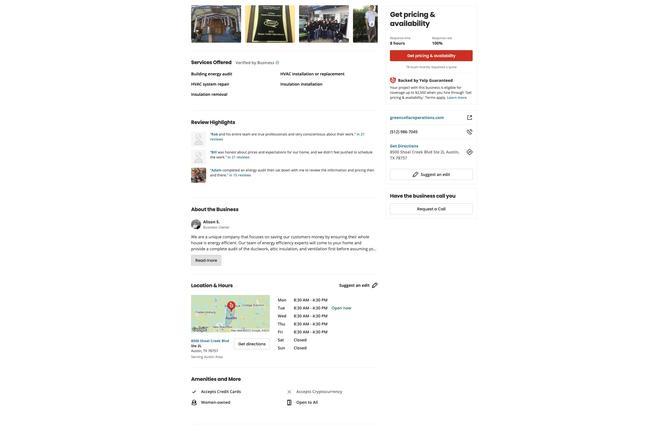 Task type: describe. For each thing, give the bounding box(es) containing it.
edit inside button
[[442, 172, 450, 177]]

d h. image
[[191, 132, 206, 147]]

15
[[233, 173, 237, 178]]

blvd inside 8500 shoal creek blvd ste 2l austin, tx 78757 serving austin area
[[222, 339, 229, 344]]

4:30 for thu
[[312, 322, 320, 327]]

and right information
[[348, 168, 354, 173]]

pricing inside button
[[415, 53, 429, 59]]

rob
[[211, 132, 218, 137]]

by for yelp
[[413, 78, 418, 83]]

pushed
[[341, 150, 353, 155]]

yo
[[369, 246, 373, 252]]

to inside your project with this business is eligible for coverage up to $2,500 when you hire through 'get pricing & availability.' terms apply.
[[411, 90, 414, 95]]

edit inside location & hours element
[[362, 283, 370, 288]]

building
[[191, 71, 207, 77]]

am for fri
[[303, 330, 309, 335]]

am for mon
[[303, 298, 309, 303]]

open to all
[[296, 400, 318, 405]]

1 horizontal spatial you
[[446, 193, 455, 200]]

up
[[406, 90, 410, 95]]

a left unique
[[205, 234, 207, 240]]

more for learn more
[[458, 95, 467, 100]]

learn more link
[[447, 95, 467, 100]]

get directions link
[[390, 143, 418, 149]]

audit inside we are a unique company that focuses on saving our customers money by ensuring their whole house is energy efficient.  our team of energy efficiency experts will come to your home and provide a complete audit of the ductwork, attic insulation, and ventilation first before assuming yo …
[[228, 246, 238, 252]]

about
[[191, 206, 206, 213]]

a left quote
[[446, 65, 448, 69]]

an inside suggest an edit link
[[356, 283, 361, 288]]

efficient.
[[221, 240, 237, 246]]

8:30 for fri
[[294, 330, 302, 335]]

you inside your project with this business is eligible for coverage up to $2,500 when you hire through 'get pricing & availability.' terms apply.
[[437, 90, 443, 95]]

pm for fri
[[321, 330, 328, 335]]

in 21 reviews button for " rob and his entire team are true professionals and very conscientious about their work. "
[[210, 132, 365, 142]]

open for open to all
[[296, 400, 307, 405]]

team inside we are a unique company that focuses on saving our customers money by ensuring their whole house is energy efficient.  our team of energy efficiency experts will come to your home and provide a complete audit of the ductwork, attic insulation, and ventilation first before assuming yo …
[[247, 240, 256, 246]]

removal
[[211, 92, 227, 97]]

time
[[404, 36, 411, 40]]

get pricing & availability inside button
[[407, 53, 455, 59]]

suggest an edit button
[[390, 169, 473, 180]]

previous image
[[194, 21, 200, 27]]

8:30 am - 4:30 pm for wed
[[294, 314, 328, 319]]

hvac installation or replacement link
[[280, 71, 344, 77]]

read more
[[195, 258, 217, 263]]

2 then from the left
[[367, 168, 374, 173]]

expectations
[[265, 150, 286, 155]]

accepts cryptocurrency
[[296, 389, 342, 395]]

whole
[[358, 234, 369, 240]]

0 vertical spatial about
[[326, 132, 336, 137]]

completed an energy audit then sat down with me to review the information and pricing then and there.
[[210, 168, 374, 178]]

to inside amenities and more element
[[308, 400, 312, 405]]

cards
[[230, 389, 241, 395]]

feel
[[334, 150, 340, 155]]

austin
[[204, 355, 214, 359]]

insulation for insulation removal
[[191, 92, 210, 97]]

customers
[[291, 234, 310, 240]]

get directions
[[238, 341, 266, 347]]

availability.'
[[405, 95, 424, 100]]

money
[[311, 234, 324, 240]]

ensuring
[[331, 234, 347, 240]]

next image
[[369, 21, 374, 27]]

open for open now
[[332, 306, 342, 311]]

24 open to all v2 image
[[286, 400, 292, 406]]

their inside region
[[337, 132, 344, 137]]

- for thu
[[310, 322, 311, 327]]

directions
[[246, 341, 266, 347]]

focuses
[[249, 234, 264, 240]]

creek inside 8500 shoal creek blvd ste 2l austin, tx 78757 serving austin area
[[210, 339, 221, 344]]

review
[[309, 168, 320, 173]]

1 vertical spatial of
[[239, 246, 242, 252]]

alison
[[203, 219, 215, 225]]

- for tue
[[310, 306, 311, 311]]

8:30 for thu
[[294, 322, 302, 327]]

100%
[[432, 40, 442, 46]]

in 21 reviews
[[210, 132, 365, 142]]

0 vertical spatial get pricing & availability
[[390, 10, 435, 28]]

8:30 for wed
[[294, 314, 302, 319]]

response for 8
[[390, 36, 403, 40]]

replacement
[[320, 71, 344, 77]]

availability inside button
[[434, 53, 455, 59]]

are inside region
[[252, 132, 257, 137]]

professionals
[[265, 132, 287, 137]]

kathy r. image
[[191, 150, 206, 165]]

21 inside in 21 reviews
[[361, 132, 365, 137]]

sat
[[278, 338, 284, 343]]

2l inside get directions 8500 shoal creek blvd ste 2l austin, tx 78757
[[440, 149, 445, 155]]

the right about at the top left
[[207, 206, 215, 213]]

call
[[436, 193, 445, 200]]

wed
[[278, 314, 286, 319]]

24 checkmark v2 image
[[191, 389, 197, 395]]

8500 inside 8500 shoal creek blvd ste 2l austin, tx 78757 serving austin area
[[191, 339, 199, 344]]

accepts credit cards
[[201, 389, 241, 395]]

78757 inside 8500 shoal creek blvd ste 2l austin, tx 78757 serving austin area
[[208, 349, 218, 353]]

ste inside 8500 shoal creek blvd ste 2l austin, tx 78757 serving austin area
[[191, 344, 197, 348]]

'get
[[465, 90, 471, 95]]

ste inside get directions 8500 shoal creek blvd ste 2l austin, tx 78757
[[433, 149, 439, 155]]

$2,500
[[415, 90, 426, 95]]

that
[[241, 234, 248, 240]]

installation for insulation
[[301, 81, 322, 87]]

photo of green collar operations - austin, tx, us. green collar got 1st place for austin energy hpwes program 2019, we like saving energy for homeowners and we do the best job in town! image
[[245, 5, 295, 43]]

to inside we are a unique company that focuses on saving our customers money by ensuring their whole house is energy efficient.  our team of energy efficiency experts will come to your home and provide a complete audit of the ductwork, attic insulation, and ventilation first before assuming yo …
[[328, 240, 332, 246]]

response for 100%
[[432, 36, 446, 40]]

16 checkmark badged v2 image
[[275, 61, 279, 65]]

learn more
[[447, 95, 467, 100]]

8:30 am - 4:30 pm for tue
[[294, 306, 328, 311]]

get directions 8500 shoal creek blvd ste 2l austin, tx 78757
[[390, 143, 459, 161]]

in for was honest about prices and expectations for our home, and we didn't feel pushed to schedule the work.
[[228, 155, 231, 160]]

and left his
[[219, 132, 225, 137]]

project
[[398, 85, 410, 90]]

with inside your project with this business is eligible for coverage up to $2,500 when you hire through 'get pricing & availability.' terms apply.
[[411, 85, 418, 90]]

home,
[[299, 150, 310, 155]]

8500 inside get directions 8500 shoal creek blvd ste 2l austin, tx 78757
[[390, 149, 399, 155]]

all
[[313, 400, 318, 405]]

by for business
[[252, 60, 256, 65]]

blvd inside get directions 8500 shoal creek blvd ste 2l austin, tx 78757
[[424, 149, 432, 155]]

austin, inside get directions 8500 shoal creek blvd ste 2l austin, tx 78757
[[446, 149, 459, 155]]

miz a. image
[[191, 168, 206, 183]]

review
[[191, 119, 209, 126]]

when
[[427, 90, 436, 95]]

with inside completed an energy audit then sat down with me to review the information and pricing then and there.
[[291, 168, 298, 173]]

for inside your project with this business is eligible for coverage up to $2,500 when you hire through 'get pricing & availability.' terms apply.
[[457, 85, 461, 90]]

is inside we are a unique company that focuses on saving our customers money by ensuring their whole house is energy efficient.  our team of energy efficiency experts will come to your home and provide a complete audit of the ductwork, attic insulation, and ventilation first before assuming yo …
[[204, 240, 207, 246]]

- for mon
[[310, 298, 311, 303]]

credit
[[217, 389, 229, 395]]

s.
[[216, 219, 220, 225]]

" in 15 reviews
[[227, 173, 251, 178]]

am for wed
[[303, 314, 309, 319]]

business for alison s. business owner
[[203, 225, 218, 230]]

1 vertical spatial business
[[413, 193, 435, 200]]

" in 21 reviews
[[225, 155, 249, 160]]

we
[[191, 234, 197, 240]]

" for " bill
[[210, 150, 211, 155]]

an inside the suggest an edit button
[[437, 172, 441, 177]]

2l inside 8500 shoal creek blvd ste 2l austin, tx 78757 serving austin area
[[198, 344, 202, 348]]

is inside your project with this business is eligible for coverage up to $2,500 when you hire through 'get pricing & availability.' terms apply.
[[441, 85, 443, 90]]

closed for sat
[[294, 338, 307, 343]]

the right have
[[404, 193, 412, 200]]

this
[[419, 85, 425, 90]]

and up the "assuming"
[[354, 240, 361, 246]]

insulation for insulation installation
[[280, 81, 300, 87]]

complete
[[210, 246, 227, 252]]

24 external link v2 image
[[467, 115, 473, 121]]

our inside was honest about prices and expectations for our home, and we didn't feel pushed to schedule the work.
[[293, 150, 299, 155]]

0 vertical spatial work.
[[345, 132, 354, 137]]

information
[[327, 168, 347, 173]]

building energy audit
[[191, 71, 232, 77]]

more
[[228, 376, 241, 383]]

repair
[[218, 81, 229, 87]]

shoal inside get directions 8500 shoal creek blvd ste 2l austin, tx 78757
[[400, 149, 411, 155]]

verified by business
[[236, 60, 274, 65]]

about inside was honest about prices and expectations for our home, and we didn't feel pushed to schedule the work.
[[237, 150, 247, 155]]

request
[[417, 206, 433, 212]]

pm for wed
[[321, 314, 328, 319]]

" for " adam
[[210, 168, 211, 173]]

2 horizontal spatial "
[[354, 132, 356, 137]]

through
[[451, 90, 464, 95]]

get pricing & availability button
[[390, 50, 473, 61]]

yelp
[[419, 78, 428, 83]]

ductwork,
[[251, 246, 269, 252]]

have
[[390, 193, 403, 200]]

was honest about prices and expectations for our home, and we didn't feel pushed to schedule the work.
[[210, 150, 373, 160]]

" for was honest about prices and expectations for our home, and we didn't feel pushed to schedule the work.
[[225, 155, 227, 160]]

bill button
[[211, 150, 217, 155]]

our inside we are a unique company that focuses on saving our customers money by ensuring their whole house is energy efficient.  our team of energy efficiency experts will come to your home and provide a complete audit of the ductwork, attic insulation, and ventilation first before assuming yo …
[[283, 234, 290, 240]]

pricing up the time
[[403, 10, 428, 19]]

fri
[[278, 330, 283, 335]]

prices
[[248, 150, 257, 155]]

backed by yelp guaranteed
[[398, 78, 453, 83]]

get directions link
[[234, 339, 270, 350]]

system
[[203, 81, 217, 87]]

energy inside completed an energy audit then sat down with me to review the information and pricing then and there.
[[246, 168, 257, 173]]

greencollaroperations.com
[[390, 115, 444, 120]]

24 pencil v2 image inside location & hours element
[[372, 283, 378, 289]]

and left we
[[311, 150, 317, 155]]

recently
[[419, 65, 430, 69]]

amenities and more element
[[183, 368, 382, 416]]

quote
[[448, 65, 457, 69]]

creek inside get directions 8500 shoal creek blvd ste 2l austin, tx 78757
[[412, 149, 423, 155]]

to inside completed an energy audit then sat down with me to review the information and pricing then and there.
[[305, 168, 309, 173]]

- for wed
[[310, 314, 311, 319]]

insulation installation link
[[280, 81, 322, 87]]

to inside was honest about prices and expectations for our home, and we didn't feel pushed to schedule the work.
[[354, 150, 357, 155]]

insulation installation
[[280, 81, 322, 87]]

4:30 for fri
[[312, 330, 320, 335]]

terms
[[425, 95, 435, 100]]

and inside amenities and more element
[[217, 376, 227, 383]]

& inside your project with this business is eligible for coverage up to $2,500 when you hire through 'get pricing & availability.' terms apply.
[[402, 95, 404, 100]]

and down " adam
[[210, 173, 216, 178]]

8:30 am - 4:30 pm for fri
[[294, 330, 328, 335]]

completed
[[222, 168, 240, 173]]

on
[[265, 234, 269, 240]]

map image
[[191, 295, 270, 333]]

backed
[[398, 78, 412, 83]]

your
[[333, 240, 341, 246]]



Task type: vqa. For each thing, say whether or not it's contained in the screenshot.
2nd Closed from the bottom of the LOCATION & HOURS element on the bottom of page
yes



Task type: locate. For each thing, give the bounding box(es) containing it.
1 vertical spatial creek
[[210, 339, 221, 344]]

and left very
[[288, 132, 294, 137]]

services
[[191, 59, 212, 66]]

work. up pushed
[[345, 132, 354, 137]]

1 horizontal spatial more
[[458, 95, 467, 100]]

the down " bill
[[210, 155, 215, 160]]

response inside response rate 100%
[[432, 36, 446, 40]]

unique
[[208, 234, 222, 240]]

reviews
[[210, 137, 223, 142], [237, 155, 249, 160], [238, 173, 251, 178]]

in left 15
[[229, 173, 232, 178]]

their up feel
[[337, 132, 344, 137]]

highlights
[[210, 119, 235, 126]]

audit left sat
[[258, 168, 266, 173]]

business inside your project with this business is eligible for coverage up to $2,500 when you hire through 'get pricing & availability.' terms apply.
[[426, 85, 440, 90]]

region containing "
[[187, 132, 382, 183]]

area
[[215, 355, 223, 359]]

0 horizontal spatial of
[[239, 246, 242, 252]]

learn
[[447, 95, 457, 100]]

with left this at the right top of page
[[411, 85, 418, 90]]

2 response from the left
[[432, 36, 446, 40]]

2 horizontal spatial by
[[413, 78, 418, 83]]

2 vertical spatial in
[[229, 173, 232, 178]]

a inside button
[[434, 206, 437, 212]]

1 vertical spatial 8500
[[191, 339, 199, 344]]

shoal up "austin"
[[200, 339, 210, 344]]

owned
[[217, 400, 230, 405]]

insulation removal
[[191, 92, 227, 97]]

installation up insulation installation
[[292, 71, 314, 77]]

get pricing & availability up the 78 locals recently requested a quote
[[407, 53, 455, 59]]

about right conscientious
[[326, 132, 336, 137]]

his
[[226, 132, 231, 137]]

3 am from the top
[[303, 314, 309, 319]]

1 then from the left
[[267, 168, 275, 173]]

0 vertical spatial their
[[337, 132, 344, 137]]

pm for tue
[[321, 306, 328, 311]]

a right the provide
[[206, 246, 209, 252]]

austin, left 24 directions v2 icon on the right top of the page
[[446, 149, 459, 155]]

audit inside services offered 'element'
[[222, 71, 232, 77]]

0 vertical spatial of
[[257, 240, 261, 246]]

more down through
[[458, 95, 467, 100]]

3 8:30 from the top
[[294, 314, 302, 319]]

sat
[[275, 168, 280, 173]]

by
[[252, 60, 256, 65], [413, 78, 418, 83], [325, 234, 330, 240]]

pm for mon
[[321, 298, 328, 303]]

energy up in 15 reviews button at top
[[246, 168, 257, 173]]

0 vertical spatial blvd
[[424, 149, 432, 155]]

pricing inside your project with this business is eligible for coverage up to $2,500 when you hire through 'get pricing & availability.' terms apply.
[[390, 95, 401, 100]]

location & hours element
[[183, 274, 386, 360]]

first
[[328, 246, 336, 252]]

1 horizontal spatial "
[[227, 173, 228, 178]]

2 vertical spatial by
[[325, 234, 330, 240]]

1 horizontal spatial with
[[411, 85, 418, 90]]

conscientious
[[303, 132, 325, 137]]

8500 shoal creek blvd ste 2l austin, tx 78757 serving austin area
[[191, 339, 229, 359]]

audit up repair
[[222, 71, 232, 77]]

986-
[[400, 129, 408, 135]]

8:30 right thu
[[294, 322, 302, 327]]

the inside completed an energy audit then sat down with me to review the information and pricing then and there.
[[321, 168, 326, 173]]

photo of green collar operations - austin, tx, us. green collar team december 2014 image
[[299, 5, 349, 43]]

0 horizontal spatial open
[[296, 400, 307, 405]]

3 - from the top
[[310, 314, 311, 319]]

78757
[[396, 155, 407, 161], [208, 349, 218, 353]]

24 close v2 image
[[286, 389, 292, 395]]

suggest inside button
[[421, 172, 436, 177]]

energy down unique
[[208, 240, 220, 246]]

location & hours
[[191, 282, 233, 289]]

1 horizontal spatial 24 pencil v2 image
[[413, 172, 419, 178]]

5 8:30 from the top
[[294, 330, 302, 335]]

of up ductwork,
[[257, 240, 261, 246]]

austin, up serving
[[191, 349, 202, 353]]

1 vertical spatial team
[[247, 240, 256, 246]]

0 horizontal spatial tx
[[203, 349, 207, 353]]

0 horizontal spatial our
[[283, 234, 290, 240]]

1 vertical spatial get pricing & availability
[[407, 53, 455, 59]]

pricing inside completed an energy audit then sat down with me to review the information and pricing then and there.
[[355, 168, 366, 173]]

tx up "austin"
[[203, 349, 207, 353]]

tx down get directions link on the top of the page
[[390, 155, 395, 161]]

1 accepts from the left
[[201, 389, 216, 395]]

1 vertical spatial austin,
[[191, 349, 202, 353]]

rob button
[[211, 132, 218, 137]]

4 - from the top
[[310, 322, 311, 327]]

78757 inside get directions 8500 shoal creek blvd ste 2l austin, tx 78757
[[396, 155, 407, 161]]

0 vertical spatial edit
[[442, 172, 450, 177]]

reviews down rob button
[[210, 137, 223, 142]]

are inside we are a unique company that focuses on saving our customers money by ensuring their whole house is energy efficient.  our team of energy efficiency experts will come to your home and provide a complete audit of the ductwork, attic insulation, and ventilation first before assuming yo …
[[198, 234, 204, 240]]

3 pm from the top
[[321, 314, 328, 319]]

tx
[[390, 155, 395, 161], [203, 349, 207, 353]]

photo of green collar operations - austin, tx, us. duct replacement is our specialty image
[[191, 5, 241, 43]]

3 8:30 am - 4:30 pm from the top
[[294, 314, 328, 319]]

0 horizontal spatial ste
[[191, 344, 197, 348]]

1 horizontal spatial tx
[[390, 155, 395, 161]]

0 vertical spatial "
[[354, 132, 356, 137]]

0 vertical spatial reviews
[[210, 137, 223, 142]]

suggest inside location & hours element
[[339, 283, 355, 288]]

suggest an edit up now
[[339, 283, 370, 288]]

am for tue
[[303, 306, 309, 311]]

1 vertical spatial shoal
[[200, 339, 210, 344]]

…
[[373, 246, 376, 252]]

1 8:30 from the top
[[294, 298, 302, 303]]

energy inside services offered 'element'
[[208, 71, 221, 77]]

78757 up "austin"
[[208, 349, 218, 353]]

business for verified by business
[[257, 60, 274, 65]]

pm for thu
[[321, 322, 328, 327]]

2 vertical spatial "
[[210, 168, 211, 173]]

0 horizontal spatial work.
[[216, 155, 225, 160]]

" for completed an energy audit then sat down with me to review the information and pricing then and there.
[[227, 173, 228, 178]]

and left more
[[217, 376, 227, 383]]

in 21 reviews button for " bill
[[227, 155, 249, 160]]

1 vertical spatial reviews
[[237, 155, 249, 160]]

4:30 for tue
[[312, 306, 320, 311]]

then down the schedule
[[367, 168, 374, 173]]

to right pushed
[[354, 150, 357, 155]]

" for " rob and his entire team are true professionals and very conscientious about their work. "
[[210, 132, 211, 137]]

- for fri
[[310, 330, 311, 335]]

closed right sat
[[294, 338, 307, 343]]

there.
[[217, 173, 227, 178]]

0 horizontal spatial more
[[207, 258, 217, 263]]

in for completed an energy audit then sat down with me to review the information and pricing then and there.
[[229, 173, 232, 178]]

tx inside get directions 8500 shoal creek blvd ste 2l austin, tx 78757
[[390, 155, 395, 161]]

closed for sun
[[294, 346, 307, 351]]

2 4:30 from the top
[[312, 306, 320, 311]]

insulation removal link
[[191, 92, 227, 97]]

austin, inside 8500 shoal creek blvd ste 2l austin, tx 78757 serving austin area
[[191, 349, 202, 353]]

business up s.
[[216, 206, 239, 213]]

reviews inside in 21 reviews
[[210, 137, 223, 142]]

amenities and more
[[191, 376, 241, 383]]

by inside we are a unique company that focuses on saving our customers money by ensuring their whole house is energy efficient.  our team of energy efficiency experts will come to your home and provide a complete audit of the ductwork, attic insulation, and ventilation first before assuming yo …
[[325, 234, 330, 240]]

0 vertical spatial audit
[[222, 71, 232, 77]]

more inside button
[[207, 258, 217, 263]]

1 horizontal spatial insulation
[[280, 81, 300, 87]]

entire
[[232, 132, 241, 137]]

0 horizontal spatial are
[[198, 234, 204, 240]]

accepts for accepts cryptocurrency
[[296, 389, 311, 395]]

pricing
[[403, 10, 428, 19], [415, 53, 429, 59], [390, 95, 401, 100], [355, 168, 366, 173]]

region
[[187, 132, 382, 183]]

to right up
[[411, 90, 414, 95]]

2 accepts from the left
[[296, 389, 311, 395]]

attic
[[270, 246, 278, 252]]

4 am from the top
[[303, 322, 309, 327]]

2 8:30 am - 4:30 pm from the top
[[294, 306, 328, 311]]

4 8:30 am - 4:30 pm from the top
[[294, 322, 328, 327]]

5 am from the top
[[303, 330, 309, 335]]

2 pm from the top
[[321, 306, 328, 311]]

was
[[218, 150, 224, 155]]

guaranteed
[[429, 78, 453, 83]]

home
[[342, 240, 353, 246]]

by inside services offered 'element'
[[252, 60, 256, 65]]

team down focuses
[[247, 240, 256, 246]]

1 vertical spatial suggest
[[339, 283, 355, 288]]

0 vertical spatial suggest
[[421, 172, 436, 177]]

2 8:30 from the top
[[294, 306, 302, 311]]

the inside was honest about prices and expectations for our home, and we didn't feel pushed to schedule the work.
[[210, 155, 215, 160]]

8:30 right tue
[[294, 306, 302, 311]]

1 horizontal spatial ste
[[433, 149, 439, 155]]

1 vertical spatial suggest an edit
[[339, 283, 370, 288]]

0 vertical spatial open
[[332, 306, 342, 311]]

owner
[[218, 225, 229, 230]]

hvac system repair
[[191, 81, 229, 87]]

8
[[390, 40, 392, 46]]

amenities
[[191, 376, 216, 383]]

8:30 am - 4:30 pm for mon
[[294, 298, 328, 303]]

0 horizontal spatial an
[[241, 168, 245, 173]]

0 vertical spatial more
[[458, 95, 467, 100]]

0 horizontal spatial 8500
[[191, 339, 199, 344]]

sun
[[278, 346, 285, 351]]

get inside get directions link
[[238, 341, 245, 347]]

1 vertical spatial are
[[198, 234, 204, 240]]

to
[[411, 90, 414, 95], [354, 150, 357, 155], [305, 168, 309, 173], [328, 240, 332, 246], [308, 400, 312, 405]]

24 phone v2 image
[[467, 129, 473, 135]]

am for thu
[[303, 322, 309, 327]]

blvd up the suggest an edit button
[[424, 149, 432, 155]]

reviews for completed
[[238, 173, 251, 178]]

1 pm from the top
[[321, 298, 328, 303]]

1 horizontal spatial work.
[[345, 132, 354, 137]]

suggest up have the business call you
[[421, 172, 436, 177]]

1 response from the left
[[390, 36, 403, 40]]

1 vertical spatial their
[[348, 234, 357, 240]]

ste up serving
[[191, 344, 197, 348]]

21 down the honest
[[232, 155, 236, 160]]

2 closed from the top
[[294, 346, 307, 351]]

1 horizontal spatial our
[[293, 150, 299, 155]]

0 horizontal spatial then
[[267, 168, 275, 173]]

4 8:30 from the top
[[294, 322, 302, 327]]

4:30 for mon
[[312, 298, 320, 303]]

1 horizontal spatial shoal
[[400, 149, 411, 155]]

2 am from the top
[[303, 306, 309, 311]]

response
[[390, 36, 403, 40], [432, 36, 446, 40]]

open inside amenities and more element
[[296, 400, 307, 405]]

0 horizontal spatial availability
[[390, 19, 430, 28]]

1 horizontal spatial suggest an edit
[[421, 172, 450, 177]]

1 horizontal spatial open
[[332, 306, 342, 311]]

services offered
[[191, 59, 232, 66]]

0 vertical spatial business
[[257, 60, 274, 65]]

1 vertical spatial "
[[225, 155, 227, 160]]

and down experts
[[299, 246, 307, 252]]

get
[[390, 10, 402, 19], [407, 53, 414, 59], [390, 143, 397, 149], [238, 341, 245, 347]]

get inside get pricing & availability button
[[407, 53, 414, 59]]

(512)
[[390, 129, 399, 135]]

1 vertical spatial blvd
[[222, 339, 229, 344]]

5 - from the top
[[310, 330, 311, 335]]

insulation,
[[279, 246, 298, 252]]

3 " from the top
[[210, 168, 211, 173]]

1 horizontal spatial austin,
[[446, 149, 459, 155]]

1 vertical spatial with
[[291, 168, 298, 173]]

1 - from the top
[[310, 298, 311, 303]]

response up 100%
[[432, 36, 446, 40]]

of down our
[[239, 246, 242, 252]]

0 vertical spatial closed
[[294, 338, 307, 343]]

1 " from the top
[[210, 132, 211, 137]]

3 4:30 from the top
[[312, 314, 320, 319]]

2 vertical spatial reviews
[[238, 173, 251, 178]]

0 vertical spatial are
[[252, 132, 257, 137]]

team inside region
[[242, 132, 251, 137]]

24 pencil v2 image
[[413, 172, 419, 178], [372, 283, 378, 289]]

1 vertical spatial edit
[[362, 283, 370, 288]]

78 locals recently requested a quote
[[406, 65, 457, 69]]

hvac for hvac system repair
[[191, 81, 202, 87]]

business up request
[[413, 193, 435, 200]]

1 vertical spatial 24 pencil v2 image
[[372, 283, 378, 289]]

availability up the requested at the top right of the page
[[434, 53, 455, 59]]

1 horizontal spatial availability
[[434, 53, 455, 59]]

1 8:30 am - 4:30 pm from the top
[[294, 298, 328, 303]]

you up apply. at right top
[[437, 90, 443, 95]]

their inside we are a unique company that focuses on saving our customers money by ensuring their whole house is energy efficient.  our team of energy efficiency experts will come to your home and provide a complete audit of the ductwork, attic insulation, and ventilation first before assuming yo …
[[348, 234, 357, 240]]

24 directions v2 image
[[467, 149, 473, 155]]

company
[[223, 234, 240, 240]]

0 vertical spatial is
[[441, 85, 443, 90]]

an inside completed an energy audit then sat down with me to review the information and pricing then and there.
[[241, 168, 245, 173]]

0 vertical spatial ste
[[433, 149, 439, 155]]

8500 down get directions link on the top of the page
[[390, 149, 399, 155]]

1 am from the top
[[303, 298, 309, 303]]

is down guaranteed
[[441, 85, 443, 90]]

closed
[[294, 338, 307, 343], [294, 346, 307, 351]]

8:30 right 'mon'
[[294, 298, 302, 303]]

1 horizontal spatial about
[[326, 132, 336, 137]]

0 vertical spatial shoal
[[400, 149, 411, 155]]

suggest an edit
[[421, 172, 450, 177], [339, 283, 370, 288]]

a left 'call'
[[434, 206, 437, 212]]

availability up the time
[[390, 19, 430, 28]]

21 up the schedule
[[361, 132, 365, 137]]

0 horizontal spatial response
[[390, 36, 403, 40]]

energy up hvac system repair link
[[208, 71, 221, 77]]

pricing up recently
[[415, 53, 429, 59]]

0 vertical spatial hvac
[[280, 71, 291, 77]]

closed right sun
[[294, 346, 307, 351]]

request a call button
[[390, 204, 473, 215]]

for right expectations
[[287, 150, 292, 155]]

suggest up now
[[339, 283, 355, 288]]

1 vertical spatial our
[[283, 234, 290, 240]]

0 vertical spatial creek
[[412, 149, 423, 155]]

about the business element
[[183, 198, 380, 266]]

accepts up open to all
[[296, 389, 311, 395]]

photo of alison s. image
[[191, 220, 201, 230]]

with left me
[[291, 168, 298, 173]]

hvac up insulation installation "link"
[[280, 71, 291, 77]]

shoal inside 8500 shoal creek blvd ste 2l austin, tx 78757 serving austin area
[[200, 339, 210, 344]]

business inside services offered 'element'
[[257, 60, 274, 65]]

about the business
[[191, 206, 239, 213]]

"
[[354, 132, 356, 137], [225, 155, 227, 160], [227, 173, 228, 178]]

reviews for was
[[237, 155, 249, 160]]

5 pm from the top
[[321, 330, 328, 335]]

0 vertical spatial in
[[357, 132, 360, 137]]

by left yelp
[[413, 78, 418, 83]]

review highlights element
[[183, 111, 382, 190]]

0 horizontal spatial suggest
[[339, 283, 355, 288]]

installation for hvac
[[292, 71, 314, 77]]

suggest an edit up call
[[421, 172, 450, 177]]

the
[[210, 155, 215, 160], [321, 168, 326, 173], [404, 193, 412, 200], [207, 206, 215, 213], [243, 246, 250, 252]]

the down our
[[243, 246, 250, 252]]

accepts for accepts credit cards
[[201, 389, 216, 395]]

bill
[[211, 150, 217, 155]]

0 horizontal spatial edit
[[362, 283, 370, 288]]

coverage
[[390, 90, 405, 95]]

suggest
[[421, 172, 436, 177], [339, 283, 355, 288]]

1 vertical spatial for
[[287, 150, 292, 155]]

1 vertical spatial is
[[204, 240, 207, 246]]

78
[[406, 65, 409, 69]]

business inside alison s. business owner
[[203, 225, 218, 230]]

our left home,
[[293, 150, 299, 155]]

experts
[[295, 240, 308, 246]]

0 vertical spatial team
[[242, 132, 251, 137]]

4:30 for wed
[[312, 314, 320, 319]]

women-
[[201, 400, 217, 405]]

get inside get directions 8500 shoal creek blvd ste 2l austin, tx 78757
[[390, 143, 397, 149]]

5 8:30 am - 4:30 pm from the top
[[294, 330, 328, 335]]

adam button
[[211, 168, 222, 173]]

0 horizontal spatial 2l
[[198, 344, 202, 348]]

pricing down the schedule
[[355, 168, 366, 173]]

8:30 for tue
[[294, 306, 302, 311]]

me
[[299, 168, 304, 173]]

24 women owned v2 image
[[191, 400, 197, 406]]

8:30 right wed
[[294, 314, 302, 319]]

1 horizontal spatial their
[[348, 234, 357, 240]]

1 horizontal spatial an
[[356, 283, 361, 288]]

& inside button
[[430, 53, 433, 59]]

work. inside was honest about prices and expectations for our home, and we didn't feel pushed to schedule the work.
[[216, 155, 225, 160]]

" right miz a. image in the top of the page
[[210, 168, 211, 173]]

pricing down coverage
[[390, 95, 401, 100]]

1 horizontal spatial response
[[432, 36, 446, 40]]

energy down on at the bottom left of page
[[262, 240, 275, 246]]

insulation down hvac installation or replacement link
[[280, 81, 300, 87]]

1 horizontal spatial accepts
[[296, 389, 311, 395]]

1 horizontal spatial of
[[257, 240, 261, 246]]

you right call
[[446, 193, 455, 200]]

2 vertical spatial "
[[227, 173, 228, 178]]

78757 down get directions link on the top of the page
[[396, 155, 407, 161]]

1 horizontal spatial creek
[[412, 149, 423, 155]]

open right 24 open to all v2 image
[[296, 400, 307, 405]]

suggest an edit inside button
[[421, 172, 450, 177]]

1 4:30 from the top
[[312, 298, 320, 303]]

1 vertical spatial by
[[413, 78, 418, 83]]

reviews down prices
[[237, 155, 249, 160]]

0 vertical spatial tx
[[390, 155, 395, 161]]

1 closed from the top
[[294, 338, 307, 343]]

" left was
[[210, 150, 211, 155]]

24 pencil v2 image inside the suggest an edit button
[[413, 172, 419, 178]]

installation
[[292, 71, 314, 77], [301, 81, 322, 87]]

thu
[[278, 322, 285, 327]]

before
[[337, 246, 349, 252]]

the inside we are a unique company that focuses on saving our customers money by ensuring their whole house is energy efficient.  our team of energy efficiency experts will come to your home and provide a complete audit of the ductwork, attic insulation, and ventilation first before assuming yo …
[[243, 246, 250, 252]]

in inside in 21 reviews
[[357, 132, 360, 137]]

2 - from the top
[[310, 306, 311, 311]]

0 vertical spatial austin,
[[446, 149, 459, 155]]

their up home
[[348, 234, 357, 240]]

audit inside completed an energy audit then sat down with me to review the information and pricing then and there.
[[258, 168, 266, 173]]

tx inside 8500 shoal creek blvd ste 2l austin, tx 78757 serving austin area
[[203, 349, 207, 353]]

and right prices
[[258, 150, 265, 155]]

installation down hvac installation or replacement in the top of the page
[[301, 81, 322, 87]]

in 15 reviews button
[[228, 173, 251, 178]]

to right me
[[305, 168, 309, 173]]

4 pm from the top
[[321, 322, 328, 327]]

open inside location & hours element
[[332, 306, 342, 311]]

is
[[441, 85, 443, 90], [204, 240, 207, 246]]

share your experience element
[[191, 424, 378, 428]]

locals
[[410, 65, 418, 69]]

0 vertical spatial 21
[[361, 132, 365, 137]]

1 vertical spatial 21
[[232, 155, 236, 160]]

business left 16 checkmark badged v2 icon
[[257, 60, 274, 65]]

am
[[303, 298, 309, 303], [303, 306, 309, 311], [303, 314, 309, 319], [303, 322, 309, 327], [303, 330, 309, 335]]

-
[[310, 298, 311, 303], [310, 306, 311, 311], [310, 314, 311, 319], [310, 322, 311, 327], [310, 330, 311, 335]]

0 vertical spatial for
[[457, 85, 461, 90]]

for inside was honest about prices and expectations for our home, and we didn't feel pushed to schedule the work.
[[287, 150, 292, 155]]

hire
[[444, 90, 450, 95]]

2 " from the top
[[210, 150, 211, 155]]

open left now
[[332, 306, 342, 311]]

1 vertical spatial work.
[[216, 155, 225, 160]]

suggest an edit inside location & hours element
[[339, 283, 370, 288]]

hvac down building
[[191, 81, 202, 87]]

creek down directions
[[412, 149, 423, 155]]

for up through
[[457, 85, 461, 90]]

1 vertical spatial 2l
[[198, 344, 202, 348]]

insulation down system
[[191, 92, 210, 97]]

greencollaroperations.com link
[[390, 115, 444, 120]]

business up when
[[426, 85, 440, 90]]

8500 up serving
[[191, 339, 199, 344]]

business for about the business
[[216, 206, 239, 213]]

austin,
[[446, 149, 459, 155], [191, 349, 202, 353]]

are left true
[[252, 132, 257, 137]]

0 horizontal spatial accepts
[[201, 389, 216, 395]]

and
[[219, 132, 225, 137], [288, 132, 294, 137], [258, 150, 265, 155], [311, 150, 317, 155], [348, 168, 354, 173], [210, 173, 216, 178], [354, 240, 361, 246], [299, 246, 307, 252], [217, 376, 227, 383]]

ste
[[433, 149, 439, 155], [191, 344, 197, 348]]

0 vertical spatial 8500
[[390, 149, 399, 155]]

our up "efficiency"
[[283, 234, 290, 240]]

0 horizontal spatial "
[[225, 155, 227, 160]]

" rob and his entire team are true professionals and very conscientious about their work. "
[[210, 132, 356, 137]]

response inside response time 8 hours
[[390, 36, 403, 40]]

4 4:30 from the top
[[312, 322, 320, 327]]

8:30 am - 4:30 pm for thu
[[294, 322, 328, 327]]

suggest an edit link
[[339, 283, 378, 289]]

your
[[390, 85, 398, 90]]

response up hours
[[390, 36, 403, 40]]

1 horizontal spatial 2l
[[440, 149, 445, 155]]

8:30 right the fri
[[294, 330, 302, 335]]

accepts
[[201, 389, 216, 395], [296, 389, 311, 395]]

8:30 for mon
[[294, 298, 302, 303]]

hours
[[393, 40, 405, 46]]

in
[[357, 132, 360, 137], [228, 155, 231, 160], [229, 173, 232, 178]]

services offered element
[[183, 51, 378, 103]]

in down the honest
[[228, 155, 231, 160]]

cryptocurrency
[[312, 389, 342, 395]]

by up come
[[325, 234, 330, 240]]

0 vertical spatial availability
[[390, 19, 430, 28]]

0 vertical spatial "
[[210, 132, 211, 137]]

get pricing & availability up the time
[[390, 10, 435, 28]]

" down review highlights at the left of page
[[210, 132, 211, 137]]

more for read more
[[207, 258, 217, 263]]

you
[[437, 90, 443, 95], [446, 193, 455, 200]]

8500
[[390, 149, 399, 155], [191, 339, 199, 344]]

shoal down get directions link on the top of the page
[[400, 149, 411, 155]]

business down the alison
[[203, 225, 218, 230]]

hvac for hvac installation or replacement
[[280, 71, 291, 77]]

5 4:30 from the top
[[312, 330, 320, 335]]

region inside review highlights element
[[187, 132, 382, 183]]

0 vertical spatial with
[[411, 85, 418, 90]]



